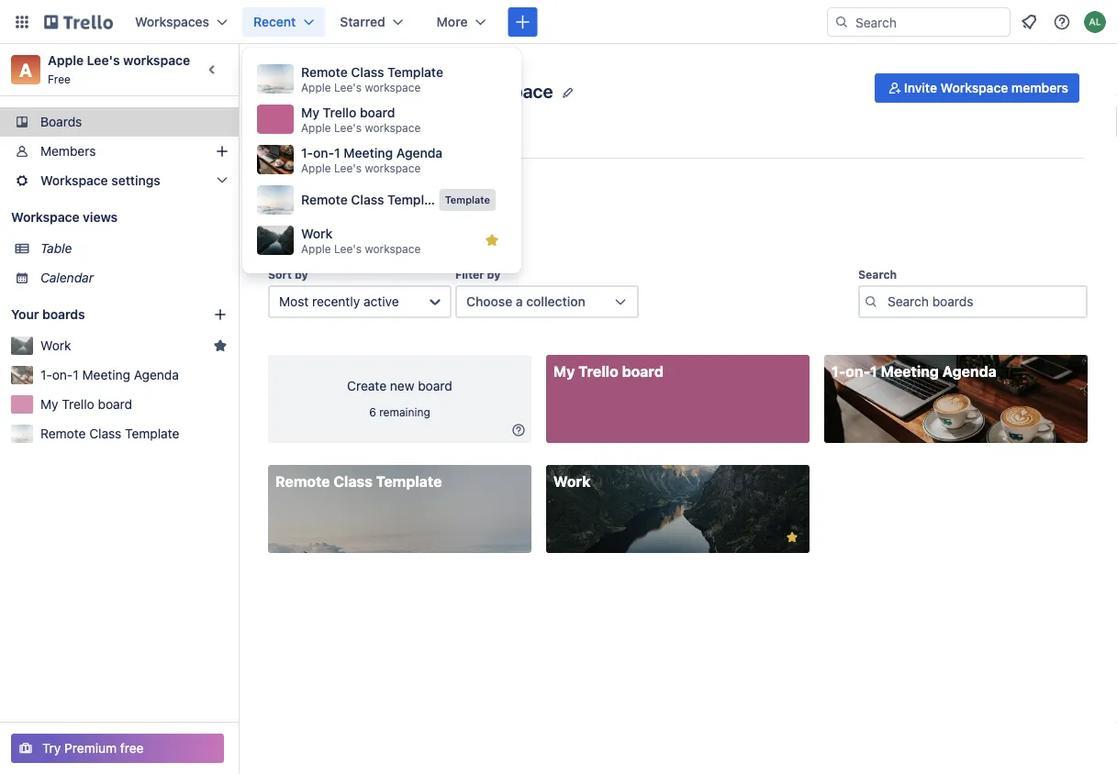 Task type: describe. For each thing, give the bounding box(es) containing it.
members
[[1012, 80, 1069, 95]]

workspace inside apple lee's workspace free
[[123, 53, 190, 68]]

premium
[[64, 741, 117, 756]]

remote inside 'remote class template apple lee's workspace'
[[301, 65, 348, 80]]

1 inside 1-on-1 meeting agenda apple lee's workspace
[[334, 145, 340, 161]]

0 horizontal spatial remote class template
[[40, 426, 179, 442]]

0 vertical spatial remote class template link
[[40, 425, 228, 443]]

search
[[858, 268, 897, 281]]

Search field
[[849, 8, 1010, 36]]

more button
[[426, 7, 497, 37]]

workspaces
[[135, 14, 209, 29]]

choose a collection
[[466, 294, 585, 309]]

lee's inside my trello board apple lee's workspace
[[334, 121, 362, 134]]

0 horizontal spatial 1-on-1 meeting agenda
[[40, 368, 179, 383]]

settings
[[111, 173, 160, 188]]

6
[[369, 406, 376, 419]]

recent button
[[242, 7, 325, 37]]

0 horizontal spatial 1-on-1 meeting agenda link
[[40, 366, 228, 385]]

work apple lee's workspace
[[301, 226, 421, 255]]

apple inside 1-on-1 meeting agenda apple lee's workspace
[[301, 162, 331, 174]]

workspace inside button
[[941, 80, 1008, 95]]

lee's inside work apple lee's workspace
[[334, 242, 362, 255]]

a for the a link
[[19, 59, 32, 80]]

choose
[[466, 294, 512, 309]]

starred button
[[329, 7, 415, 37]]

free
[[120, 741, 144, 756]]

more
[[437, 14, 468, 29]]

workspace settings button
[[0, 166, 239, 196]]

2 horizontal spatial meeting
[[881, 363, 939, 380]]

your
[[11, 307, 39, 322]]

work inside work apple lee's workspace
[[301, 226, 333, 241]]

remaining
[[379, 406, 430, 419]]

workspace inside 'remote class template apple lee's workspace'
[[365, 81, 421, 94]]

workspace views
[[11, 210, 118, 225]]

by for sort by
[[295, 268, 308, 281]]

0 notifications image
[[1018, 11, 1040, 33]]

filter by
[[455, 268, 501, 281]]

a
[[516, 294, 523, 309]]

by for filter by
[[487, 268, 501, 281]]

filter
[[455, 268, 484, 281]]

views
[[83, 210, 118, 225]]

boards link
[[0, 107, 239, 137]]

active
[[363, 294, 399, 309]]

sort by
[[268, 268, 308, 281]]

try premium free
[[42, 741, 144, 756]]

0 vertical spatial boards
[[40, 114, 82, 129]]

workspace navigation collapse icon image
[[200, 57, 226, 83]]

1 horizontal spatial boards
[[268, 188, 328, 210]]

apple lee (applelee29) image
[[1084, 11, 1106, 33]]

1 horizontal spatial remote class template
[[275, 473, 442, 491]]

meeting inside 1-on-1 meeting agenda apple lee's workspace
[[344, 145, 393, 161]]

0 horizontal spatial my
[[40, 397, 58, 412]]

6 remaining
[[369, 406, 430, 419]]

try
[[42, 741, 61, 756]]

workspace inside work apple lee's workspace
[[365, 242, 421, 255]]

most recently active
[[279, 294, 399, 309]]

board inside my trello board apple lee's workspace
[[360, 105, 395, 120]]

add board image
[[213, 308, 228, 322]]

workspace inside 1-on-1 meeting agenda apple lee's workspace
[[365, 162, 421, 174]]

apple lee's workspace free
[[48, 53, 190, 85]]

trello inside my trello board apple lee's workspace
[[323, 105, 356, 120]]

0 horizontal spatial sm image
[[509, 421, 528, 440]]

sm image inside invite workspace members button
[[886, 79, 904, 97]]

apple inside work apple lee's workspace
[[301, 242, 331, 255]]

template inside remote class template template
[[445, 194, 490, 206]]

2 vertical spatial trello
[[62, 397, 94, 412]]

starred
[[340, 14, 385, 29]]

create new board
[[347, 379, 452, 394]]

1 horizontal spatial remote class template link
[[268, 465, 531, 554]]



Task type: locate. For each thing, give the bounding box(es) containing it.
trello
[[323, 105, 356, 120], [579, 363, 618, 380], [62, 397, 94, 412]]

2 vertical spatial workspace
[[11, 210, 79, 225]]

1-
[[301, 145, 313, 161], [832, 363, 846, 380], [40, 368, 52, 383]]

remote class template link
[[40, 425, 228, 443], [268, 465, 531, 554]]

my inside my trello board apple lee's workspace
[[301, 105, 319, 120]]

agenda inside 1-on-1 meeting agenda apple lee's workspace
[[396, 145, 443, 161]]

apple inside my trello board apple lee's workspace
[[301, 121, 331, 134]]

lee's up private
[[412, 80, 457, 102]]

0 vertical spatial remote class template
[[40, 426, 179, 442]]

apple up sort by
[[301, 242, 331, 255]]

meeting
[[344, 145, 393, 161], [881, 363, 939, 380], [82, 368, 130, 383]]

0 vertical spatial starred icon image
[[485, 233, 499, 248]]

private
[[377, 106, 413, 119]]

0 vertical spatial my trello board
[[554, 363, 664, 380]]

by
[[295, 268, 308, 281], [487, 268, 501, 281]]

workspace down remote class template template
[[365, 242, 421, 255]]

0 horizontal spatial a
[[19, 59, 32, 80]]

a inside button
[[311, 82, 334, 120]]

1 horizontal spatial starred icon image
[[485, 233, 499, 248]]

lee's
[[87, 53, 120, 68], [412, 80, 457, 102], [334, 81, 362, 94], [334, 121, 362, 134], [334, 162, 362, 174], [334, 242, 362, 255]]

workspace up table
[[11, 210, 79, 225]]

workspace for views
[[11, 210, 79, 225]]

lee's down back to home image
[[87, 53, 120, 68]]

workspace
[[123, 53, 190, 68], [461, 80, 553, 102], [365, 81, 421, 94], [365, 121, 421, 134], [365, 162, 421, 174], [365, 242, 421, 255]]

primary element
[[0, 0, 1117, 44]]

calendar link
[[40, 269, 228, 287]]

1 vertical spatial sm image
[[509, 421, 528, 440]]

work
[[301, 226, 333, 241], [40, 338, 71, 353], [554, 473, 591, 491]]

0 horizontal spatial my trello board
[[40, 397, 132, 412]]

invite workspace members
[[904, 80, 1069, 95]]

lee's inside 1-on-1 meeting agenda apple lee's workspace
[[334, 162, 362, 174]]

1 horizontal spatial agenda
[[396, 145, 443, 161]]

agenda
[[396, 145, 443, 161], [942, 363, 997, 380], [134, 368, 179, 383]]

1 vertical spatial my trello board
[[40, 397, 132, 412]]

open information menu image
[[1053, 13, 1071, 31]]

apple up 1-on-1 meeting agenda apple lee's workspace
[[301, 121, 331, 134]]

sort
[[268, 268, 292, 281]]

0 horizontal spatial boards
[[40, 114, 82, 129]]

workspace settings
[[40, 173, 160, 188]]

template inside 'remote class template apple lee's workspace'
[[387, 65, 443, 80]]

workspace up remote class template template
[[365, 162, 421, 174]]

class inside 'remote class template apple lee's workspace'
[[351, 65, 384, 80]]

a button
[[295, 73, 350, 129]]

boards
[[42, 307, 85, 322]]

apple
[[48, 53, 84, 68], [359, 80, 408, 102], [301, 81, 331, 94], [301, 121, 331, 134], [301, 162, 331, 174], [301, 242, 331, 255]]

lee's up my trello board apple lee's workspace on the left top
[[334, 81, 362, 94]]

1 horizontal spatial work link
[[546, 465, 810, 554]]

starred icon image inside 'menu'
[[485, 233, 499, 248]]

collection
[[526, 294, 585, 309]]

remote class template apple lee's workspace
[[301, 65, 443, 94]]

1-on-1 meeting agenda apple lee's workspace
[[301, 145, 443, 174]]

0 horizontal spatial on-
[[52, 368, 73, 383]]

trello down boards
[[62, 397, 94, 412]]

2 horizontal spatial 1-
[[832, 363, 846, 380]]

0 horizontal spatial 1-
[[40, 368, 52, 383]]

1 by from the left
[[295, 268, 308, 281]]

back to home image
[[44, 7, 113, 37]]

0 vertical spatial trello
[[323, 105, 356, 120]]

board
[[360, 105, 395, 120], [622, 363, 664, 380], [418, 379, 452, 394], [98, 397, 132, 412]]

work link
[[40, 337, 206, 355], [546, 465, 810, 554]]

1 vertical spatial work link
[[546, 465, 810, 554]]

new
[[390, 379, 414, 394]]

search image
[[834, 15, 849, 29]]

lee's inside 'remote class template apple lee's workspace'
[[334, 81, 362, 94]]

2 horizontal spatial 1
[[870, 363, 877, 380]]

2 vertical spatial work
[[554, 473, 591, 491]]

boards up members
[[40, 114, 82, 129]]

0 horizontal spatial by
[[295, 268, 308, 281]]

click to unstar this board. it will be removed from your starred list. image
[[784, 530, 800, 546]]

lee's up most recently active
[[334, 242, 362, 255]]

2 horizontal spatial agenda
[[942, 363, 997, 380]]

1 horizontal spatial sm image
[[886, 79, 904, 97]]

calendar
[[40, 270, 94, 285]]

lee's down my trello board apple lee's workspace on the left top
[[334, 162, 362, 174]]

1 vertical spatial my
[[554, 363, 575, 380]]

my trello board down collection
[[554, 363, 664, 380]]

0 horizontal spatial starred icon image
[[213, 339, 228, 353]]

1 vertical spatial trello
[[579, 363, 618, 380]]

table link
[[40, 240, 228, 258]]

a left private
[[311, 82, 334, 120]]

menu
[[253, 59, 510, 263]]

0 vertical spatial a
[[19, 59, 32, 80]]

most
[[279, 294, 309, 309]]

by right filter
[[487, 268, 501, 281]]

apple inside 'remote class template apple lee's workspace'
[[301, 81, 331, 94]]

agenda down private
[[396, 145, 443, 161]]

workspace for settings
[[40, 173, 108, 188]]

table
[[40, 241, 72, 256]]

0 horizontal spatial meeting
[[82, 368, 130, 383]]

my down collection
[[554, 363, 575, 380]]

starred icon image up filter by
[[485, 233, 499, 248]]

apple lee's workspace link
[[48, 53, 190, 68]]

remote class template
[[40, 426, 179, 442], [275, 473, 442, 491]]

try premium free button
[[11, 734, 224, 764]]

1-on-1 meeting agenda
[[832, 363, 997, 380], [40, 368, 179, 383]]

your boards
[[11, 307, 85, 322]]

choose a collection button
[[455, 285, 639, 319]]

recent
[[253, 14, 296, 29]]

1 vertical spatial remote class template link
[[268, 465, 531, 554]]

workspace
[[941, 80, 1008, 95], [40, 173, 108, 188], [11, 210, 79, 225]]

boards up work apple lee's workspace
[[268, 188, 328, 210]]

1 vertical spatial boards
[[268, 188, 328, 210]]

0 horizontal spatial work
[[40, 338, 71, 353]]

workspace down workspaces
[[123, 53, 190, 68]]

0 vertical spatial work link
[[40, 337, 206, 355]]

workspace down members
[[40, 173, 108, 188]]

apple up free
[[48, 53, 84, 68]]

workspace inside dropdown button
[[40, 173, 108, 188]]

1 vertical spatial starred icon image
[[213, 339, 228, 353]]

1- inside 1-on-1 meeting agenda apple lee's workspace
[[301, 145, 313, 161]]

remote
[[301, 65, 348, 80], [301, 192, 348, 207], [40, 426, 86, 442], [275, 473, 330, 491]]

1 horizontal spatial my trello board
[[554, 363, 664, 380]]

template
[[387, 65, 443, 80], [387, 192, 443, 207], [445, 194, 490, 206], [125, 426, 179, 442], [376, 473, 442, 491]]

workspaces button
[[124, 7, 239, 37]]

1 horizontal spatial 1-on-1 meeting agenda link
[[824, 355, 1088, 443]]

2 vertical spatial my
[[40, 397, 58, 412]]

a
[[19, 59, 32, 80], [311, 82, 334, 120]]

on- inside 1-on-1 meeting agenda apple lee's workspace
[[313, 145, 334, 161]]

apple up my trello board apple lee's workspace on the left top
[[301, 81, 331, 94]]

1 vertical spatial work
[[40, 338, 71, 353]]

create board or workspace image
[[514, 13, 532, 31]]

0 horizontal spatial 1
[[73, 368, 79, 383]]

starred icon image
[[485, 233, 499, 248], [213, 339, 228, 353]]

1 horizontal spatial work
[[301, 226, 333, 241]]

0 vertical spatial work
[[301, 226, 333, 241]]

apple inside apple lee's workspace free
[[48, 53, 84, 68]]

sm image
[[886, 79, 904, 97], [509, 421, 528, 440]]

agenda down search text field
[[942, 363, 997, 380]]

workspace down create board or workspace image
[[461, 80, 553, 102]]

my down 'remote class template apple lee's workspace'
[[301, 105, 319, 120]]

2 horizontal spatial my
[[554, 363, 575, 380]]

a link
[[11, 55, 40, 84]]

on-
[[313, 145, 334, 161], [846, 363, 870, 380], [52, 368, 73, 383]]

recently
[[312, 294, 360, 309]]

workspace up private
[[365, 81, 421, 94]]

1 horizontal spatial my trello board link
[[546, 355, 810, 443]]

0 horizontal spatial work link
[[40, 337, 206, 355]]

create
[[347, 379, 387, 394]]

my trello board link
[[546, 355, 810, 443], [40, 396, 228, 414]]

1-on-1 meeting agenda down search text field
[[832, 363, 997, 380]]

2 horizontal spatial trello
[[579, 363, 618, 380]]

trello down 'remote class template apple lee's workspace'
[[323, 105, 356, 120]]

members link
[[0, 137, 239, 166]]

0 vertical spatial sm image
[[886, 79, 904, 97]]

2 by from the left
[[487, 268, 501, 281]]

0 horizontal spatial agenda
[[134, 368, 179, 383]]

1 horizontal spatial on-
[[313, 145, 334, 161]]

my trello board
[[554, 363, 664, 380], [40, 397, 132, 412]]

1 horizontal spatial a
[[311, 82, 334, 120]]

remote class template template
[[301, 192, 490, 207]]

2 horizontal spatial on-
[[846, 363, 870, 380]]

free
[[48, 73, 71, 85]]

boards
[[40, 114, 82, 129], [268, 188, 328, 210]]

1-on-1 meeting agenda down 'your boards with 4 items' element
[[40, 368, 179, 383]]

workspace down private
[[365, 121, 421, 134]]

apple lee's workspace
[[359, 80, 553, 102]]

0 horizontal spatial remote class template link
[[40, 425, 228, 443]]

1-on-1 meeting agenda link
[[824, 355, 1088, 443], [40, 366, 228, 385]]

my
[[301, 105, 319, 120], [554, 363, 575, 380], [40, 397, 58, 412]]

by right sort
[[295, 268, 308, 281]]

workspace inside my trello board apple lee's workspace
[[365, 121, 421, 134]]

1 horizontal spatial 1-
[[301, 145, 313, 161]]

a for a button
[[311, 82, 334, 120]]

members
[[40, 144, 96, 159]]

0 vertical spatial workspace
[[941, 80, 1008, 95]]

0 horizontal spatial my trello board link
[[40, 396, 228, 414]]

1 vertical spatial remote class template
[[275, 473, 442, 491]]

0 horizontal spatial trello
[[62, 397, 94, 412]]

lee's inside apple lee's workspace free
[[87, 53, 120, 68]]

1 vertical spatial workspace
[[40, 173, 108, 188]]

1 vertical spatial a
[[311, 82, 334, 120]]

Search text field
[[858, 285, 1088, 319]]

a left free
[[19, 59, 32, 80]]

workspace right invite
[[941, 80, 1008, 95]]

menu containing remote class template
[[253, 59, 510, 263]]

1 horizontal spatial my
[[301, 105, 319, 120]]

apple down my trello board apple lee's workspace on the left top
[[301, 162, 331, 174]]

my down "your boards"
[[40, 397, 58, 412]]

my trello board apple lee's workspace
[[301, 105, 421, 134]]

0 vertical spatial my
[[301, 105, 319, 120]]

lee's up 1-on-1 meeting agenda apple lee's workspace
[[334, 121, 362, 134]]

1 horizontal spatial by
[[487, 268, 501, 281]]

invite workspace members button
[[875, 73, 1080, 103]]

1 horizontal spatial 1
[[334, 145, 340, 161]]

starred icon image down add board image
[[213, 339, 228, 353]]

class
[[351, 65, 384, 80], [351, 192, 384, 207], [89, 426, 121, 442], [334, 473, 373, 491]]

1 horizontal spatial 1-on-1 meeting agenda
[[832, 363, 997, 380]]

1
[[334, 145, 340, 161], [870, 363, 877, 380], [73, 368, 79, 383]]

1 horizontal spatial meeting
[[344, 145, 393, 161]]

agenda down 'your boards with 4 items' element
[[134, 368, 179, 383]]

apple up private
[[359, 80, 408, 102]]

your boards with 4 items element
[[11, 304, 185, 326]]

my trello board down 'your boards with 4 items' element
[[40, 397, 132, 412]]

trello down collection
[[579, 363, 618, 380]]

1 horizontal spatial trello
[[323, 105, 356, 120]]

2 horizontal spatial work
[[554, 473, 591, 491]]

invite
[[904, 80, 937, 95]]



Task type: vqa. For each thing, say whether or not it's contained in the screenshot.
seventh ROW from the top
no



